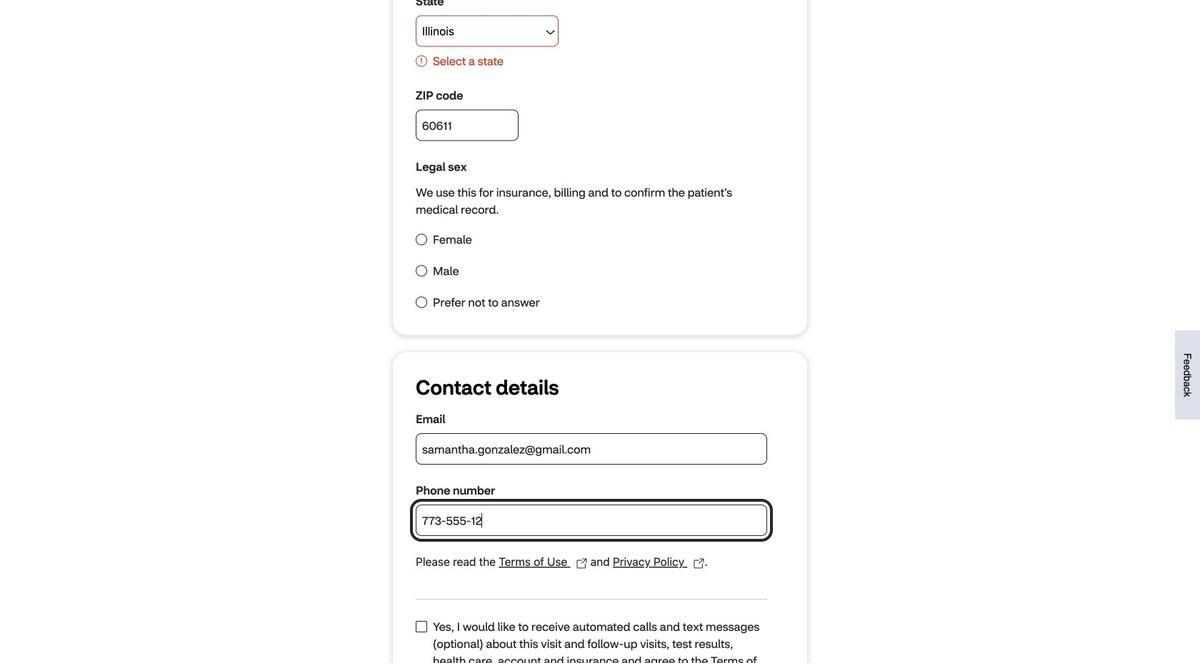 Task type: locate. For each thing, give the bounding box(es) containing it.
None radio
[[416, 297, 427, 308]]

None checkbox
[[416, 622, 427, 633]]

None telephone field
[[416, 505, 767, 537]]

None text field
[[416, 110, 519, 141]]

group
[[393, 353, 807, 664]]

None radio
[[416, 234, 427, 245], [416, 265, 427, 277], [416, 234, 427, 245], [416, 265, 427, 277]]

error: image
[[416, 53, 427, 70]]

None email field
[[416, 434, 767, 465]]



Task type: vqa. For each thing, say whether or not it's contained in the screenshot.
email field
yes



Task type: describe. For each thing, give the bounding box(es) containing it.
opens in a new tab image
[[693, 558, 705, 570]]

opens in a new tab image
[[576, 558, 588, 570]]



